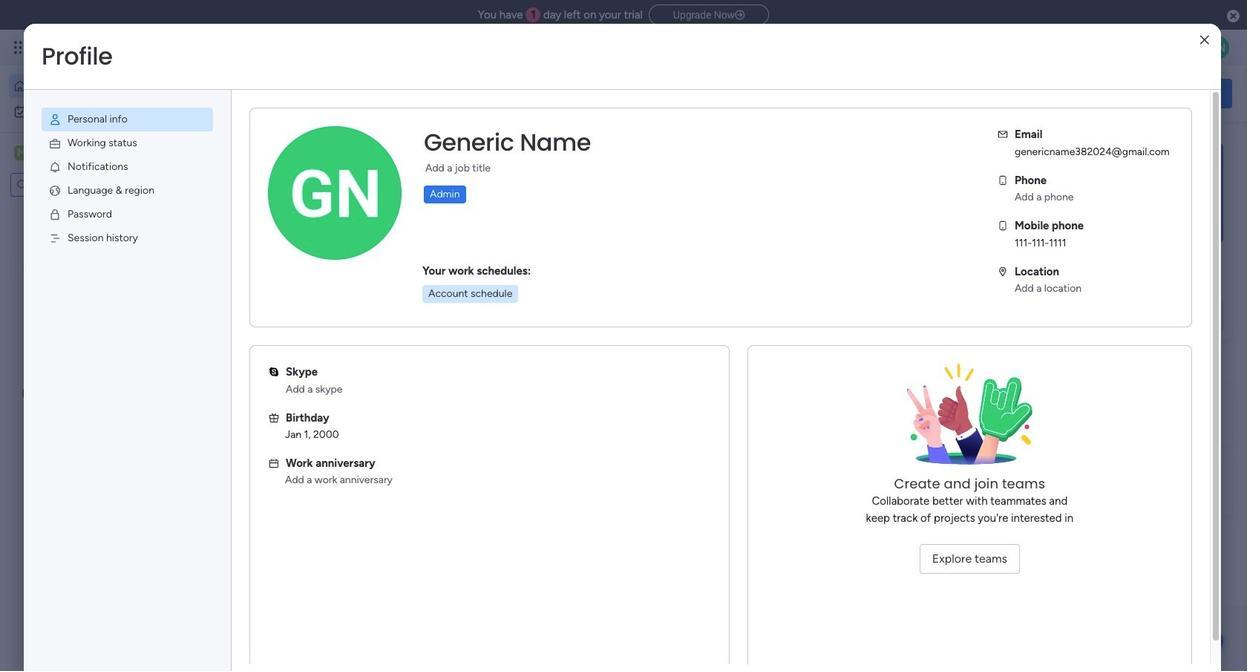 Task type: describe. For each thing, give the bounding box(es) containing it.
v2 user feedback image
[[1022, 85, 1033, 102]]

quick search results list box
[[229, 169, 974, 365]]

Search in workspace field
[[31, 176, 106, 193]]

5 menu item from the top
[[42, 203, 213, 226]]

1 menu item from the top
[[42, 108, 213, 131]]

component image for 1st public board icon from the right
[[493, 324, 507, 337]]

workspace selection element
[[14, 144, 124, 163]]

component image for second public board icon from right
[[248, 324, 261, 337]]

notifications image
[[48, 160, 62, 174]]

generic name image
[[1206, 36, 1229, 59]]

getting started element
[[1010, 384, 1232, 444]]

4 menu item from the top
[[42, 179, 213, 203]]

dapulse rightstroke image
[[735, 10, 745, 21]]

session history image
[[48, 232, 62, 245]]

personal info image
[[48, 113, 62, 126]]

working status image
[[48, 137, 62, 150]]

add to favorites image
[[443, 301, 458, 316]]



Task type: locate. For each thing, give the bounding box(es) containing it.
6 menu item from the top
[[42, 226, 213, 250]]

2 component image from the left
[[493, 324, 507, 337]]

menu menu
[[24, 90, 231, 268]]

clear search image
[[108, 177, 122, 192]]

close recently visited image
[[229, 151, 247, 169]]

workspace image
[[254, 478, 290, 513]]

close my workspaces image
[[229, 433, 247, 451]]

1 vertical spatial option
[[9, 99, 180, 123]]

language & region image
[[48, 184, 62, 197]]

2 option from the top
[[9, 99, 180, 123]]

templates image image
[[1023, 142, 1219, 244]]

1 component image from the left
[[248, 324, 261, 337]]

option up "personal info" image
[[9, 74, 180, 98]]

1 public board image from the left
[[248, 301, 264, 317]]

select product image
[[13, 40, 28, 55]]

v2 bolt switch image
[[1137, 85, 1146, 101]]

1 horizontal spatial public board image
[[493, 301, 510, 317]]

3 menu item from the top
[[42, 155, 213, 179]]

2 public board image from the left
[[493, 301, 510, 317]]

option up workspace selection element
[[9, 99, 180, 123]]

1 option from the top
[[9, 74, 180, 98]]

open update feed (inbox) image
[[229, 383, 247, 401]]

no teams image
[[896, 364, 1044, 475]]

option
[[9, 74, 180, 98], [9, 99, 180, 123]]

0 horizontal spatial public board image
[[248, 301, 264, 317]]

1 horizontal spatial component image
[[493, 324, 507, 337]]

dapulse close image
[[1227, 9, 1240, 24]]

close image
[[1200, 35, 1209, 46]]

password image
[[48, 208, 62, 221]]

workspace image
[[14, 145, 29, 161]]

menu item
[[42, 108, 213, 131], [42, 131, 213, 155], [42, 155, 213, 179], [42, 179, 213, 203], [42, 203, 213, 226], [42, 226, 213, 250]]

0 horizontal spatial component image
[[248, 324, 261, 337]]

0 vertical spatial option
[[9, 74, 180, 98]]

public board image
[[248, 301, 264, 317], [493, 301, 510, 317]]

None field
[[420, 127, 595, 158]]

2 menu item from the top
[[42, 131, 213, 155]]

component image
[[248, 324, 261, 337], [493, 324, 507, 337]]



Task type: vqa. For each thing, say whether or not it's contained in the screenshot.
Board view 'image'
no



